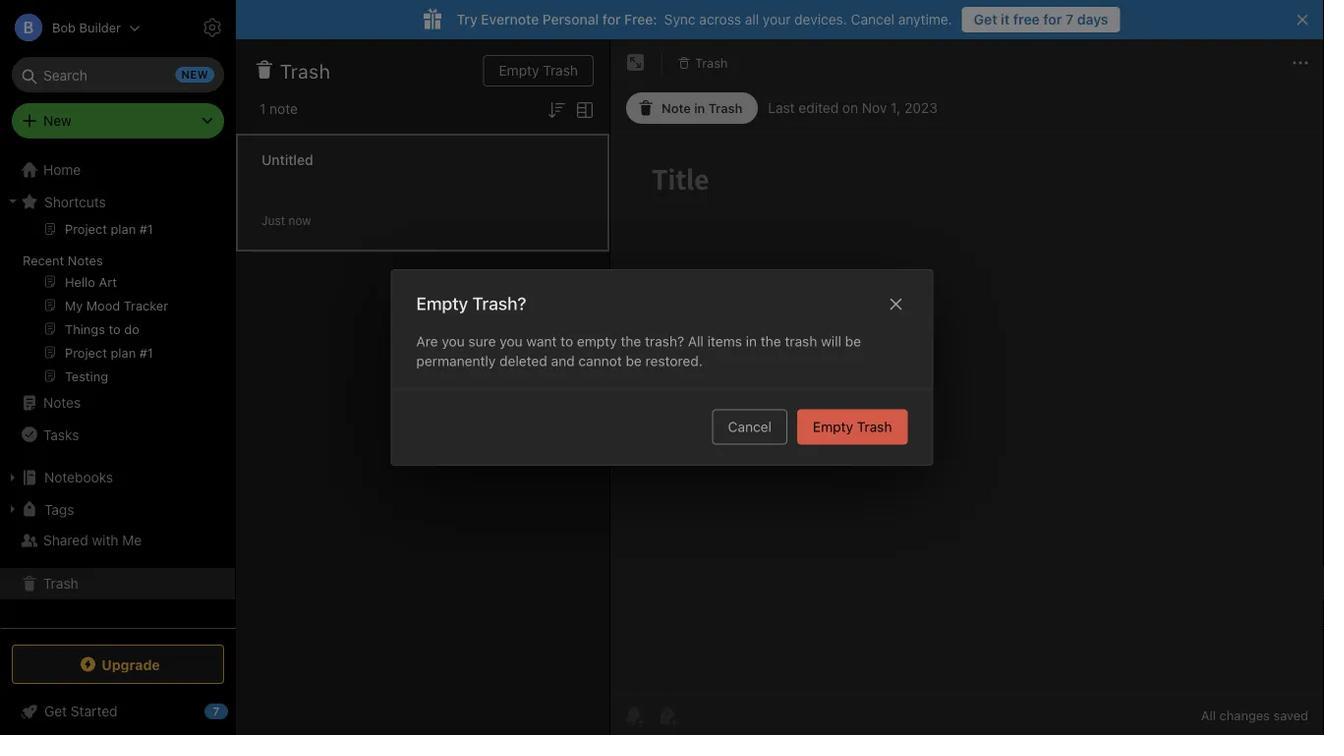 Task type: describe. For each thing, give the bounding box(es) containing it.
for for free:
[[602, 11, 621, 28]]

1 horizontal spatial be
[[845, 333, 861, 349]]

note
[[269, 101, 298, 117]]

1,
[[891, 100, 901, 116]]

nov
[[862, 100, 887, 116]]

2023
[[904, 100, 938, 116]]

shortcuts button
[[0, 186, 235, 217]]

deleted
[[499, 353, 547, 369]]

expand notebooks image
[[5, 470, 21, 486]]

your
[[763, 11, 791, 28]]

close image
[[884, 292, 908, 316]]

trash?
[[645, 333, 684, 349]]

just
[[261, 214, 285, 228]]

home link
[[0, 154, 236, 186]]

on
[[842, 100, 858, 116]]

1 horizontal spatial cancel
[[851, 11, 894, 28]]

tasks button
[[0, 419, 235, 450]]

last
[[768, 100, 795, 116]]

want
[[526, 333, 557, 349]]

cannot
[[578, 353, 622, 369]]

7
[[1066, 11, 1074, 28]]

cancel button
[[712, 409, 787, 445]]

notes link
[[0, 387, 235, 419]]

1 vertical spatial be
[[626, 353, 642, 369]]

get
[[974, 11, 997, 28]]

shared with me link
[[0, 525, 235, 556]]

with
[[92, 532, 118, 548]]

1 the from the left
[[621, 333, 641, 349]]

1 horizontal spatial empty trash
[[813, 419, 892, 435]]

now
[[288, 214, 311, 228]]

new button
[[12, 103, 224, 139]]

0 vertical spatial empty trash
[[499, 62, 578, 79]]

and
[[551, 353, 575, 369]]

empty trash?
[[416, 293, 526, 314]]

empty
[[577, 333, 617, 349]]

tags
[[44, 501, 74, 517]]

trash inside button
[[695, 55, 728, 70]]

shared with me
[[43, 532, 142, 548]]

recent notes
[[23, 253, 103, 267]]

1 horizontal spatial empty
[[499, 62, 539, 79]]

1 vertical spatial empty trash button
[[797, 409, 908, 445]]

sure
[[468, 333, 496, 349]]

1 note
[[260, 101, 298, 117]]

personal
[[542, 11, 599, 28]]

trash
[[785, 333, 817, 349]]

2 horizontal spatial empty
[[813, 419, 853, 435]]

0 vertical spatial empty trash button
[[483, 55, 594, 87]]

trash button
[[670, 49, 735, 77]]

expand note image
[[624, 51, 648, 75]]

saved
[[1273, 708, 1308, 723]]

0 horizontal spatial in
[[694, 101, 705, 115]]

shared
[[43, 532, 88, 548]]

try evernote personal for free: sync across all your devices. cancel anytime.
[[457, 11, 952, 28]]

shortcuts
[[44, 193, 106, 210]]

add a reminder image
[[622, 704, 646, 727]]

permanently
[[416, 353, 496, 369]]

2 you from the left
[[500, 333, 523, 349]]

devices.
[[794, 11, 847, 28]]

settings image
[[201, 16, 224, 39]]

1
[[260, 101, 266, 117]]

untitled
[[261, 152, 313, 168]]

notebooks link
[[0, 462, 235, 493]]

tags button
[[0, 493, 235, 525]]

it
[[1001, 11, 1010, 28]]



Task type: locate. For each thing, give the bounding box(es) containing it.
empty trash
[[499, 62, 578, 79], [813, 419, 892, 435]]

empty trash down evernote
[[499, 62, 578, 79]]

will
[[821, 333, 841, 349]]

notes
[[68, 253, 103, 267], [43, 395, 81, 411]]

empty down evernote
[[499, 62, 539, 79]]

1 vertical spatial empty
[[416, 293, 468, 314]]

empty trash button
[[483, 55, 594, 87], [797, 409, 908, 445]]

cancel down "items"
[[728, 419, 772, 435]]

free
[[1013, 11, 1040, 28]]

be
[[845, 333, 861, 349], [626, 353, 642, 369]]

all changes saved
[[1201, 708, 1308, 723]]

are
[[416, 333, 438, 349]]

0 horizontal spatial cancel
[[728, 419, 772, 435]]

trash
[[695, 55, 728, 70], [280, 59, 331, 82], [543, 62, 578, 79], [708, 101, 742, 115], [857, 419, 892, 435], [43, 576, 78, 592]]

empty right cancel button
[[813, 419, 853, 435]]

you up deleted
[[500, 333, 523, 349]]

1 horizontal spatial in
[[746, 333, 757, 349]]

0 horizontal spatial be
[[626, 353, 642, 369]]

0 vertical spatial all
[[688, 333, 704, 349]]

0 horizontal spatial for
[[602, 11, 621, 28]]

in
[[694, 101, 705, 115], [746, 333, 757, 349]]

you
[[442, 333, 465, 349], [500, 333, 523, 349]]

tree containing home
[[0, 154, 236, 627]]

home
[[43, 162, 81, 178]]

0 horizontal spatial you
[[442, 333, 465, 349]]

in inside are you sure you want to empty the trash? all items in the trash will be permanently deleted and cannot be restored.
[[746, 333, 757, 349]]

upgrade
[[102, 656, 160, 673]]

2 vertical spatial empty
[[813, 419, 853, 435]]

restored.
[[645, 353, 703, 369]]

1 vertical spatial notes
[[43, 395, 81, 411]]

upgrade button
[[12, 645, 224, 684]]

None search field
[[26, 57, 210, 92]]

notes up tasks
[[43, 395, 81, 411]]

days
[[1077, 11, 1108, 28]]

all left changes
[[1201, 708, 1216, 723]]

note window element
[[610, 39, 1324, 735]]

0 horizontal spatial empty trash
[[499, 62, 578, 79]]

cancel right devices.
[[851, 11, 894, 28]]

last edited on nov 1, 2023
[[768, 100, 938, 116]]

notes inside group
[[68, 253, 103, 267]]

in right "items"
[[746, 333, 757, 349]]

1 horizontal spatial the
[[761, 333, 781, 349]]

new
[[43, 113, 72, 129]]

note
[[662, 101, 691, 115]]

trash?
[[472, 293, 526, 314]]

in right the note
[[694, 101, 705, 115]]

empty
[[499, 62, 539, 79], [416, 293, 468, 314], [813, 419, 853, 435]]

1 horizontal spatial empty trash button
[[797, 409, 908, 445]]

tree
[[0, 154, 236, 627]]

edited
[[799, 100, 839, 116]]

add tag image
[[656, 704, 679, 727]]

1 you from the left
[[442, 333, 465, 349]]

items
[[707, 333, 742, 349]]

1 vertical spatial in
[[746, 333, 757, 349]]

just now
[[261, 214, 311, 228]]

1 horizontal spatial you
[[500, 333, 523, 349]]

recent notes group
[[0, 217, 235, 395]]

for left "7"
[[1043, 11, 1062, 28]]

0 vertical spatial empty
[[499, 62, 539, 79]]

2 for from the left
[[1043, 11, 1062, 28]]

empty up are
[[416, 293, 468, 314]]

0 horizontal spatial all
[[688, 333, 704, 349]]

1 vertical spatial empty trash
[[813, 419, 892, 435]]

free:
[[624, 11, 657, 28]]

the left trash
[[761, 333, 781, 349]]

trash link
[[0, 568, 235, 600]]

you up permanently
[[442, 333, 465, 349]]

to
[[560, 333, 573, 349]]

anytime.
[[898, 11, 952, 28]]

0 horizontal spatial the
[[621, 333, 641, 349]]

the left trash?
[[621, 333, 641, 349]]

be right will
[[845, 333, 861, 349]]

notes inside "link"
[[43, 395, 81, 411]]

empty trash button down will
[[797, 409, 908, 445]]

for inside button
[[1043, 11, 1062, 28]]

evernote
[[481, 11, 539, 28]]

all
[[688, 333, 704, 349], [1201, 708, 1216, 723]]

note in trash
[[662, 101, 742, 115]]

0 vertical spatial cancel
[[851, 11, 894, 28]]

for for 7
[[1043, 11, 1062, 28]]

all inside are you sure you want to empty the trash? all items in the trash will be permanently deleted and cannot be restored.
[[688, 333, 704, 349]]

are you sure you want to empty the trash? all items in the trash will be permanently deleted and cannot be restored.
[[416, 333, 861, 369]]

get it free for 7 days
[[974, 11, 1108, 28]]

notebooks
[[44, 469, 113, 486]]

tasks
[[43, 426, 79, 443]]

me
[[122, 532, 142, 548]]

Search text field
[[26, 57, 210, 92]]

for
[[602, 11, 621, 28], [1043, 11, 1062, 28]]

all
[[745, 11, 759, 28]]

be right cannot
[[626, 353, 642, 369]]

0 vertical spatial be
[[845, 333, 861, 349]]

the
[[621, 333, 641, 349], [761, 333, 781, 349]]

1 for from the left
[[602, 11, 621, 28]]

cancel
[[851, 11, 894, 28], [728, 419, 772, 435]]

1 vertical spatial cancel
[[728, 419, 772, 435]]

1 horizontal spatial for
[[1043, 11, 1062, 28]]

empty trash button down evernote
[[483, 55, 594, 87]]

get it free for 7 days button
[[962, 7, 1120, 32]]

all inside note window element
[[1201, 708, 1216, 723]]

for left free:
[[602, 11, 621, 28]]

try
[[457, 11, 477, 28]]

1 horizontal spatial all
[[1201, 708, 1216, 723]]

all left "items"
[[688, 333, 704, 349]]

cancel inside button
[[728, 419, 772, 435]]

0 horizontal spatial empty trash button
[[483, 55, 594, 87]]

0 vertical spatial in
[[694, 101, 705, 115]]

1 vertical spatial all
[[1201, 708, 1216, 723]]

sync
[[664, 11, 696, 28]]

changes
[[1219, 708, 1270, 723]]

recent
[[23, 253, 64, 267]]

2 the from the left
[[761, 333, 781, 349]]

0 horizontal spatial empty
[[416, 293, 468, 314]]

empty trash down will
[[813, 419, 892, 435]]

notes right recent
[[68, 253, 103, 267]]

across
[[699, 11, 741, 28]]

expand tags image
[[5, 501, 21, 517]]

Note Editor text field
[[610, 134, 1324, 695]]

0 vertical spatial notes
[[68, 253, 103, 267]]



Task type: vqa. For each thing, say whether or not it's contained in the screenshot.
the note in trash
yes



